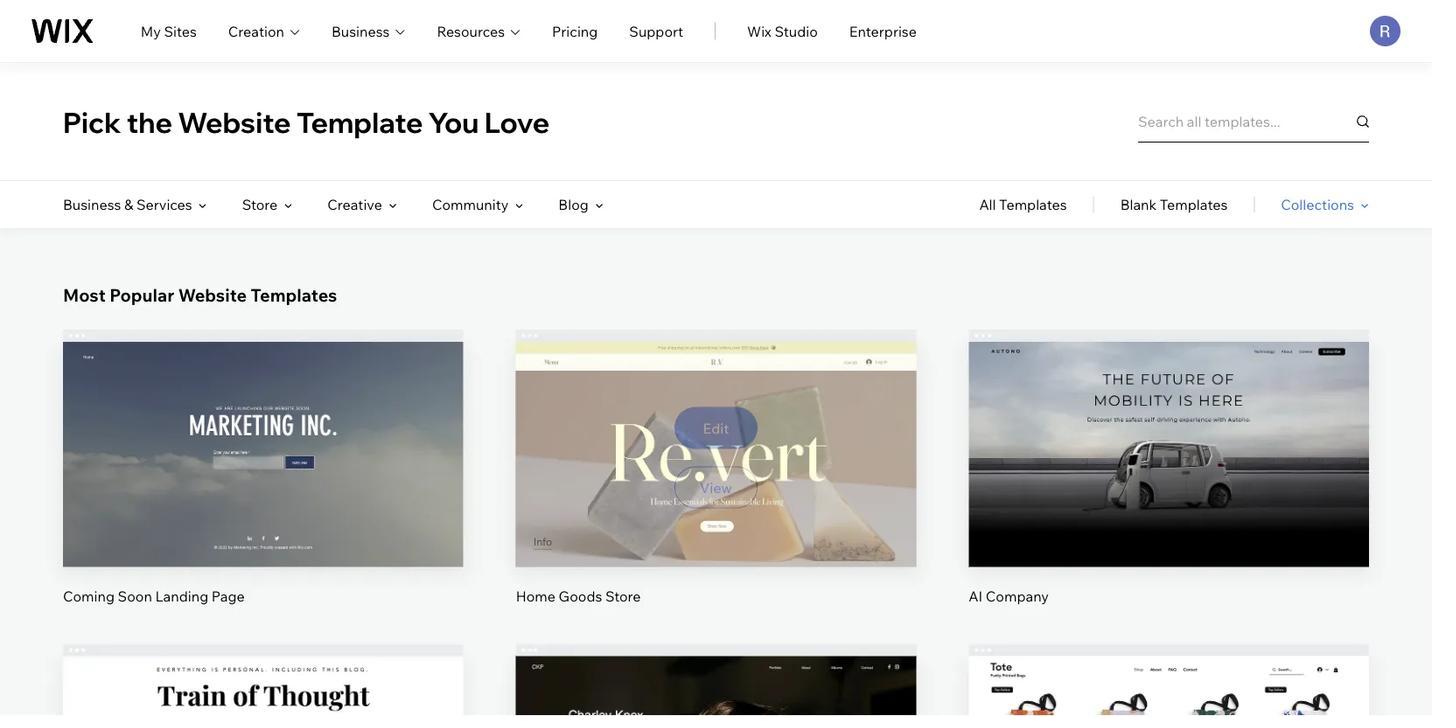 Task type: locate. For each thing, give the bounding box(es) containing it.
1 horizontal spatial edit button
[[675, 408, 758, 450]]

sites
[[164, 22, 197, 40]]

templates for blank templates
[[1160, 196, 1228, 214]]

edit button
[[222, 408, 305, 450], [675, 408, 758, 450], [1128, 408, 1211, 450]]

0 horizontal spatial edit button
[[222, 408, 305, 450]]

view inside coming soon landing page group
[[247, 479, 280, 497]]

1 view from the left
[[247, 479, 280, 497]]

creative
[[328, 196, 382, 214]]

edit
[[250, 420, 276, 437], [703, 420, 730, 437], [1156, 420, 1183, 437]]

store inside "categories by subject" element
[[242, 196, 278, 214]]

0 horizontal spatial view button
[[222, 467, 305, 509]]

ai company
[[969, 588, 1049, 605]]

1 edit from the left
[[250, 420, 276, 437]]

1 horizontal spatial view
[[700, 479, 733, 497]]

view button for landing
[[222, 467, 305, 509]]

view button inside coming soon landing page group
[[222, 467, 305, 509]]

profile image image
[[1371, 16, 1401, 46]]

2 edit button from the left
[[675, 408, 758, 450]]

pricing link
[[552, 21, 598, 42]]

Search search field
[[1139, 101, 1370, 143]]

3 view button from the left
[[1128, 467, 1211, 509]]

most
[[63, 284, 106, 306]]

2 horizontal spatial edit
[[1156, 420, 1183, 437]]

edit button inside home goods store group
[[675, 408, 758, 450]]

1 horizontal spatial store
[[606, 588, 641, 605]]

edit inside coming soon landing page group
[[250, 420, 276, 437]]

view button
[[222, 467, 305, 509], [675, 467, 758, 509], [1128, 467, 1211, 509]]

ai company group
[[969, 330, 1370, 606]]

resources
[[437, 22, 505, 40]]

0 horizontal spatial store
[[242, 196, 278, 214]]

home goods store
[[516, 588, 641, 605]]

business inside "categories by subject" element
[[63, 196, 121, 214]]

2 horizontal spatial edit button
[[1128, 408, 1211, 450]]

creation
[[228, 22, 284, 40]]

1 horizontal spatial edit
[[703, 420, 730, 437]]

support
[[630, 22, 684, 40]]

0 vertical spatial store
[[242, 196, 278, 214]]

services
[[137, 196, 192, 214]]

business button
[[332, 21, 406, 42]]

edit inside home goods store group
[[703, 420, 730, 437]]

store
[[242, 196, 278, 214], [606, 588, 641, 605]]

1 vertical spatial business
[[63, 196, 121, 214]]

my
[[141, 22, 161, 40]]

business for business & services
[[63, 196, 121, 214]]

view
[[247, 479, 280, 497], [700, 479, 733, 497], [1153, 479, 1186, 497]]

pick the website template you love
[[63, 104, 550, 139]]

my sites
[[141, 22, 197, 40]]

2 view button from the left
[[675, 467, 758, 509]]

0 horizontal spatial view
[[247, 479, 280, 497]]

page
[[212, 588, 245, 605]]

website right the
[[178, 104, 291, 139]]

3 view from the left
[[1153, 479, 1186, 497]]

all templates
[[980, 196, 1068, 214]]

most popular website templates - accessories store image
[[969, 657, 1370, 717]]

2 view from the left
[[700, 479, 733, 497]]

studio
[[775, 22, 818, 40]]

edit button for landing
[[222, 408, 305, 450]]

1 vertical spatial website
[[178, 284, 247, 306]]

0 vertical spatial business
[[332, 22, 390, 40]]

1 website from the top
[[178, 104, 291, 139]]

coming soon landing page group
[[63, 330, 464, 606]]

edit for store
[[703, 420, 730, 437]]

1 horizontal spatial view button
[[675, 467, 758, 509]]

view inside home goods store group
[[700, 479, 733, 497]]

2 horizontal spatial view
[[1153, 479, 1186, 497]]

None search field
[[1139, 101, 1370, 143]]

template
[[297, 104, 423, 139]]

most popular website templates - ai company image
[[969, 342, 1370, 568]]

1 edit button from the left
[[222, 408, 305, 450]]

view button inside home goods store group
[[675, 467, 758, 509]]

website right popular
[[178, 284, 247, 306]]

view button for store
[[675, 467, 758, 509]]

all templates link
[[980, 181, 1068, 228]]

2 edit from the left
[[703, 420, 730, 437]]

0 horizontal spatial business
[[63, 196, 121, 214]]

edit button inside coming soon landing page group
[[222, 408, 305, 450]]

website
[[178, 104, 291, 139], [178, 284, 247, 306]]

enterprise link
[[850, 21, 917, 42]]

view inside ai company "group"
[[1153, 479, 1186, 497]]

most popular website templates - personal blog image
[[63, 657, 464, 717]]

goods
[[559, 588, 602, 605]]

website for popular
[[178, 284, 247, 306]]

1 horizontal spatial templates
[[1000, 196, 1068, 214]]

business
[[332, 22, 390, 40], [63, 196, 121, 214]]

edit button for store
[[675, 408, 758, 450]]

home
[[516, 588, 556, 605]]

0 horizontal spatial templates
[[251, 284, 337, 306]]

1 view button from the left
[[222, 467, 305, 509]]

3 edit from the left
[[1156, 420, 1183, 437]]

generic categories element
[[980, 181, 1370, 228]]

coming
[[63, 588, 115, 605]]

2 horizontal spatial templates
[[1160, 196, 1228, 214]]

2 website from the top
[[178, 284, 247, 306]]

1 horizontal spatial business
[[332, 22, 390, 40]]

business inside business dropdown button
[[332, 22, 390, 40]]

blog
[[559, 196, 589, 214]]

0 vertical spatial website
[[178, 104, 291, 139]]

3 edit button from the left
[[1128, 408, 1211, 450]]

templates
[[1000, 196, 1068, 214], [1160, 196, 1228, 214], [251, 284, 337, 306]]

&
[[124, 196, 133, 214]]

0 horizontal spatial edit
[[250, 420, 276, 437]]

1 vertical spatial store
[[606, 588, 641, 605]]

2 horizontal spatial view button
[[1128, 467, 1211, 509]]



Task type: describe. For each thing, give the bounding box(es) containing it.
community
[[432, 196, 509, 214]]

edit inside ai company "group"
[[1156, 420, 1183, 437]]

blank templates
[[1121, 196, 1228, 214]]

enterprise
[[850, 22, 917, 40]]

all
[[980, 196, 997, 214]]

company
[[986, 588, 1049, 605]]

popular
[[110, 284, 174, 306]]

website for the
[[178, 104, 291, 139]]

pricing
[[552, 22, 598, 40]]

business & services
[[63, 196, 192, 214]]

view for store
[[700, 479, 733, 497]]

blank templates link
[[1121, 181, 1228, 228]]

categories. use the left and right arrow keys to navigate the menu element
[[0, 181, 1433, 228]]

blank
[[1121, 196, 1157, 214]]

most popular website templates - photographer image
[[516, 657, 917, 717]]

my sites link
[[141, 21, 197, 42]]

view button inside ai company "group"
[[1128, 467, 1211, 509]]

you
[[429, 104, 479, 139]]

pick
[[63, 104, 121, 139]]

edit for landing
[[250, 420, 276, 437]]

landing
[[155, 588, 208, 605]]

ai
[[969, 588, 983, 605]]

templates for all templates
[[1000, 196, 1068, 214]]

creation button
[[228, 21, 300, 42]]

soon
[[118, 588, 152, 605]]

coming soon landing page
[[63, 588, 245, 605]]

view for landing
[[247, 479, 280, 497]]

business for business
[[332, 22, 390, 40]]

resources button
[[437, 21, 521, 42]]

love
[[485, 104, 550, 139]]

store inside group
[[606, 588, 641, 605]]

edit button inside ai company "group"
[[1128, 408, 1211, 450]]

categories by subject element
[[63, 181, 604, 228]]

wix studio link
[[748, 21, 818, 42]]

most popular website templates - coming soon landing page image
[[63, 342, 464, 568]]

the
[[127, 104, 172, 139]]

support link
[[630, 21, 684, 42]]

wix
[[748, 22, 772, 40]]

most popular website templates
[[63, 284, 337, 306]]

collections
[[1282, 196, 1355, 214]]

most popular website templates - home goods store image
[[516, 342, 917, 568]]

wix studio
[[748, 22, 818, 40]]

home goods store group
[[516, 330, 917, 606]]



Task type: vqa. For each thing, say whether or not it's contained in the screenshot.
the leftmost View popup button
yes



